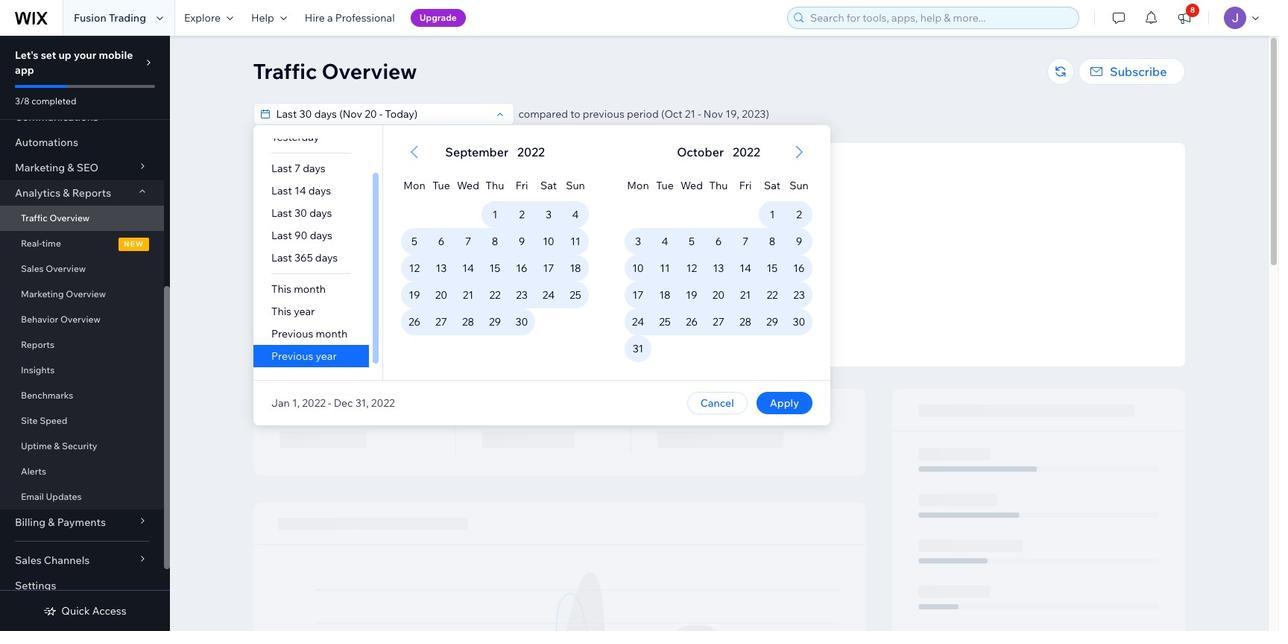 Task type: vqa. For each thing, say whether or not it's contained in the screenshot.


Task type: describe. For each thing, give the bounding box(es) containing it.
traffic inside sidebar "element"
[[21, 213, 47, 224]]

real-
[[21, 238, 42, 249]]

2022 right 31,
[[371, 397, 395, 410]]

behavior overview link
[[0, 307, 164, 333]]

professional
[[335, 11, 395, 25]]

expert
[[741, 327, 768, 338]]

alerts link
[[0, 459, 164, 485]]

grid containing october
[[607, 125, 830, 380]]

fri for 9
[[515, 179, 528, 192]]

automations link
[[0, 130, 164, 155]]

last 14 days
[[271, 184, 331, 198]]

settings
[[15, 579, 56, 593]]

last for last 7 days
[[271, 162, 292, 175]]

year for previous year
[[315, 350, 336, 363]]

yesterday
[[271, 130, 319, 144]]

security
[[62, 441, 97, 452]]

jan 1, 2022 - dec 31, 2022
[[271, 397, 395, 410]]

billing
[[15, 516, 46, 529]]

site
[[744, 279, 759, 290]]

1 28 from the left
[[462, 315, 474, 329]]

site
[[21, 415, 38, 427]]

overview
[[662, 279, 699, 290]]

marketing overview link
[[0, 282, 164, 307]]

thu for 6
[[709, 179, 728, 192]]

0 vertical spatial 18
[[570, 262, 581, 275]]

not
[[673, 261, 692, 274]]

hire a marketing expert
[[671, 327, 768, 338]]

last 90 days
[[271, 229, 332, 242]]

1 13 from the left
[[436, 262, 447, 275]]

insights link
[[0, 358, 164, 383]]

traffic inside the not enough traffic you'll get an overview once your site has more traffic.
[[734, 261, 765, 274]]

marketing & seo button
[[0, 155, 164, 180]]

4 inside row
[[661, 235, 668, 248]]

0 horizontal spatial 21
[[463, 289, 473, 302]]

1 vertical spatial to
[[701, 304, 709, 315]]

2 28 from the left
[[739, 315, 751, 329]]

1 horizontal spatial 10
[[632, 262, 644, 275]]

days for last 30 days
[[309, 207, 332, 220]]

upgrade
[[420, 12, 457, 23]]

1 horizontal spatial 18
[[659, 289, 670, 302]]

site speed link
[[0, 409, 164, 434]]

2 13 from the left
[[713, 262, 724, 275]]

alerts
[[21, 466, 46, 477]]

a for marketing
[[690, 327, 695, 338]]

3/8 completed
[[15, 95, 76, 107]]

this for this month
[[271, 283, 291, 296]]

october
[[677, 145, 724, 160]]

1,
[[292, 397, 299, 410]]

explore
[[184, 11, 221, 25]]

your inside the not enough traffic you'll get an overview once your site has more traffic.
[[724, 279, 742, 290]]

2023)
[[742, 107, 770, 121]]

fri for 7
[[739, 179, 752, 192]]

billing & payments button
[[0, 510, 164, 535]]

hire a professional link
[[296, 0, 404, 36]]

2 horizontal spatial 30
[[793, 315, 805, 329]]

last for last 14 days
[[271, 184, 292, 198]]

hire for hire a marketing expert
[[671, 327, 688, 338]]

0 horizontal spatial reports
[[21, 339, 54, 350]]

1 horizontal spatial 7
[[465, 235, 471, 248]]

channels
[[44, 554, 90, 567]]

& for analytics
[[63, 186, 70, 200]]

1 22 from the left
[[489, 289, 500, 302]]

a for professional
[[327, 11, 333, 25]]

0 horizontal spatial 4
[[572, 208, 579, 221]]

help button
[[242, 0, 296, 36]]

boost
[[711, 304, 735, 315]]

email
[[21, 491, 44, 503]]

1 5 from the left
[[411, 235, 417, 248]]

365
[[294, 251, 313, 265]]

last 365 days
[[271, 251, 338, 265]]

compared
[[519, 107, 568, 121]]

automations
[[15, 136, 78, 149]]

1 horizontal spatial 17
[[632, 289, 643, 302]]

2 for 10
[[519, 208, 524, 221]]

wed for 5
[[680, 179, 703, 192]]

90
[[294, 229, 307, 242]]

learn how to boost your traffic
[[656, 304, 783, 315]]

more
[[778, 279, 800, 290]]

compared to previous period (oct 21 - nov 19, 2023)
[[519, 107, 770, 121]]

& for uptime
[[54, 441, 60, 452]]

month for this month
[[294, 283, 326, 296]]

2022 down compared
[[517, 145, 545, 160]]

your inside let's set up your mobile app
[[74, 48, 96, 62]]

31,
[[355, 397, 369, 410]]

mon for 3
[[627, 179, 649, 192]]

year for this year
[[294, 305, 315, 318]]

1 horizontal spatial 11
[[660, 262, 670, 275]]

14 inside list box
[[294, 184, 306, 198]]

0 vertical spatial 25
[[569, 289, 581, 302]]

0 horizontal spatial 24
[[542, 289, 555, 302]]

app
[[15, 63, 34, 77]]

19,
[[726, 107, 740, 121]]

row containing 12
[[401, 255, 589, 282]]

previous month
[[271, 327, 347, 341]]

previous for previous year
[[271, 350, 313, 363]]

0 horizontal spatial -
[[328, 397, 331, 410]]

row containing 17
[[625, 282, 812, 309]]

communications button
[[0, 104, 164, 130]]

1 horizontal spatial 25
[[659, 315, 671, 329]]

row containing 5
[[401, 228, 589, 255]]

this for this year
[[271, 305, 291, 318]]

2 26 from the left
[[686, 315, 698, 329]]

reports link
[[0, 333, 164, 358]]

uptime & security link
[[0, 434, 164, 459]]

fusion
[[74, 11, 106, 25]]

2 29 from the left
[[766, 315, 778, 329]]

marketing
[[697, 327, 739, 338]]

& for marketing
[[67, 161, 74, 174]]

0 vertical spatial 3
[[545, 208, 551, 221]]

settings link
[[0, 573, 164, 599]]

payments
[[57, 516, 106, 529]]

0 vertical spatial 10
[[543, 235, 554, 248]]

mon tue wed thu for 4
[[627, 179, 728, 192]]

1 horizontal spatial 21
[[685, 107, 696, 121]]

30 inside list box
[[294, 207, 307, 220]]

analytics & reports
[[15, 186, 111, 200]]

this month
[[271, 283, 326, 296]]

completed
[[32, 95, 76, 107]]

analytics & reports button
[[0, 180, 164, 206]]

2 6 from the left
[[715, 235, 722, 248]]

row containing 19
[[401, 282, 589, 309]]

reports inside popup button
[[72, 186, 111, 200]]

quick access
[[61, 605, 127, 618]]

sales channels
[[15, 554, 90, 567]]

hire a marketing expert link
[[671, 326, 768, 339]]

hire for hire a professional
[[305, 11, 325, 25]]

email updates
[[21, 491, 82, 503]]

sat for 8
[[764, 179, 780, 192]]

sales overview link
[[0, 257, 164, 282]]

2 for 8
[[796, 208, 802, 221]]

email updates link
[[0, 485, 164, 510]]

previous year
[[271, 350, 336, 363]]

marketing & seo
[[15, 161, 99, 174]]

time
[[42, 238, 61, 249]]

0 vertical spatial 17
[[543, 262, 554, 275]]

overview for behavior overview link
[[60, 314, 101, 325]]

communications
[[15, 110, 98, 124]]

marketing for marketing overview
[[21, 289, 64, 300]]

last 30 days
[[271, 207, 332, 220]]

2 19 from the left
[[686, 289, 697, 302]]

0 horizontal spatial 8
[[492, 235, 498, 248]]

enough
[[694, 261, 732, 274]]

last for last 30 days
[[271, 207, 292, 220]]

3/8
[[15, 95, 30, 107]]

mobile
[[99, 48, 133, 62]]

sales channels button
[[0, 548, 164, 573]]



Task type: locate. For each thing, give the bounding box(es) containing it.
2 16 from the left
[[793, 262, 805, 275]]

wed down the october
[[680, 179, 703, 192]]

subscribe
[[1110, 64, 1167, 79]]

0 vertical spatial to
[[571, 107, 581, 121]]

1 2 from the left
[[519, 208, 524, 221]]

days up last 14 days on the left of the page
[[303, 162, 325, 175]]

-
[[698, 107, 702, 121], [328, 397, 331, 410]]

0 vertical spatial reports
[[72, 186, 111, 200]]

to right how
[[701, 304, 709, 315]]

month up this year
[[294, 283, 326, 296]]

1 wed from the left
[[457, 179, 479, 192]]

hire right the help button
[[305, 11, 325, 25]]

billing & payments
[[15, 516, 106, 529]]

1 15 from the left
[[489, 262, 500, 275]]

uptime
[[21, 441, 52, 452]]

2 fri from the left
[[739, 179, 752, 192]]

2 alert from the left
[[672, 143, 765, 161]]

6
[[438, 235, 444, 248], [715, 235, 722, 248]]

2 horizontal spatial 8
[[1191, 5, 1196, 15]]

1 19 from the left
[[409, 289, 420, 302]]

overview down marketing overview link
[[60, 314, 101, 325]]

0 horizontal spatial 15
[[489, 262, 500, 275]]

new
[[124, 239, 144, 249]]

previous for previous month
[[271, 327, 313, 341]]

marketing
[[15, 161, 65, 174], [21, 289, 64, 300]]

1 vertical spatial traffic overview
[[21, 213, 90, 224]]

1 previous from the top
[[271, 327, 313, 341]]

0 horizontal spatial 7
[[294, 162, 300, 175]]

last left the 90
[[271, 229, 292, 242]]

5
[[411, 235, 417, 248], [689, 235, 695, 248]]

sales
[[21, 263, 44, 274], [15, 554, 42, 567]]

days for last 90 days
[[310, 229, 332, 242]]

1 vertical spatial 10
[[632, 262, 644, 275]]

1 vertical spatial sales
[[15, 554, 42, 567]]

2 wed from the left
[[680, 179, 703, 192]]

0 horizontal spatial 14
[[294, 184, 306, 198]]

1 alert from the left
[[441, 143, 549, 161]]

1 tue from the left
[[432, 179, 450, 192]]

2022 down 2023)
[[733, 145, 760, 160]]

21
[[685, 107, 696, 121], [463, 289, 473, 302], [740, 289, 751, 302]]

2 12 from the left
[[686, 262, 697, 275]]

traffic up site
[[734, 261, 765, 274]]

this year
[[271, 305, 315, 318]]

tue down the (oct
[[656, 179, 674, 192]]

0 vertical spatial this
[[271, 283, 291, 296]]

2
[[519, 208, 524, 221], [796, 208, 802, 221]]

a inside "link"
[[690, 327, 695, 338]]

1 fri from the left
[[515, 179, 528, 192]]

reports
[[72, 186, 111, 200], [21, 339, 54, 350]]

hire down how
[[671, 327, 688, 338]]

row containing 3
[[625, 228, 812, 255]]

insights
[[21, 365, 55, 376]]

- left nov
[[698, 107, 702, 121]]

0 horizontal spatial fri
[[515, 179, 528, 192]]

sat down compared
[[540, 179, 557, 192]]

cancel
[[700, 397, 734, 410]]

1 horizontal spatial 8
[[769, 235, 775, 248]]

1 29 from the left
[[489, 315, 501, 329]]

1 horizontal spatial 28
[[739, 315, 751, 329]]

1 horizontal spatial 1
[[770, 208, 775, 221]]

let's set up your mobile app
[[15, 48, 133, 77]]

2 mon tue wed thu from the left
[[627, 179, 728, 192]]

benchmarks
[[21, 390, 73, 401]]

1 horizontal spatial traffic overview
[[253, 58, 417, 84]]

16
[[516, 262, 527, 275], [793, 262, 805, 275]]

1 horizontal spatial mon
[[627, 179, 649, 192]]

4 last from the top
[[271, 229, 292, 242]]

2 horizontal spatial 21
[[740, 289, 751, 302]]

fusion trading
[[74, 11, 146, 25]]

1 27 from the left
[[435, 315, 447, 329]]

1 vertical spatial previous
[[271, 350, 313, 363]]

0 horizontal spatial 11
[[570, 235, 580, 248]]

0 horizontal spatial a
[[327, 11, 333, 25]]

0 vertical spatial traffic overview
[[253, 58, 417, 84]]

1 horizontal spatial 6
[[715, 235, 722, 248]]

tue
[[432, 179, 450, 192], [656, 179, 674, 192]]

1 vertical spatial 3
[[635, 235, 641, 248]]

2 vertical spatial your
[[737, 304, 756, 315]]

24 left "you'll"
[[542, 289, 555, 302]]

1 vertical spatial -
[[328, 397, 331, 410]]

0 horizontal spatial 26
[[408, 315, 420, 329]]

alert down nov
[[672, 143, 765, 161]]

sidebar element
[[0, 0, 170, 632]]

1 horizontal spatial to
[[701, 304, 709, 315]]

overview for sales overview link
[[46, 263, 86, 274]]

2 sat from the left
[[764, 179, 780, 192]]

a left professional
[[327, 11, 333, 25]]

traffic overview inside sidebar "element"
[[21, 213, 90, 224]]

& right billing
[[48, 516, 55, 529]]

1 horizontal spatial 29
[[766, 315, 778, 329]]

traffic
[[253, 58, 317, 84], [21, 213, 47, 224]]

1 horizontal spatial 20
[[712, 289, 725, 302]]

2 1 from the left
[[770, 208, 775, 221]]

month for previous month
[[315, 327, 347, 341]]

hire a professional
[[305, 11, 395, 25]]

27
[[435, 315, 447, 329], [713, 315, 724, 329]]

0 horizontal spatial 28
[[462, 315, 474, 329]]

1 horizontal spatial tue
[[656, 179, 674, 192]]

2 previous from the top
[[271, 350, 313, 363]]

month up previous year
[[315, 327, 347, 341]]

last
[[271, 162, 292, 175], [271, 184, 292, 198], [271, 207, 292, 220], [271, 229, 292, 242], [271, 251, 292, 265]]

0 horizontal spatial 20
[[435, 289, 447, 302]]

1 vertical spatial your
[[724, 279, 742, 290]]

0 horizontal spatial 3
[[545, 208, 551, 221]]

3 last from the top
[[271, 207, 292, 220]]

0 horizontal spatial 10
[[543, 235, 554, 248]]

1 12 from the left
[[409, 262, 420, 275]]

page skeleton image
[[253, 389, 1185, 632]]

your left site
[[724, 279, 742, 290]]

year down previous month
[[315, 350, 336, 363]]

1 grid from the left
[[383, 125, 607, 380]]

wed for 7
[[457, 179, 479, 192]]

traffic overview down hire a professional link
[[253, 58, 417, 84]]

1 up 'has'
[[770, 208, 775, 221]]

2022
[[517, 145, 545, 160], [733, 145, 760, 160], [302, 397, 325, 410], [371, 397, 395, 410]]

0 vertical spatial 11
[[570, 235, 580, 248]]

1 6 from the left
[[438, 235, 444, 248]]

month
[[294, 283, 326, 296], [315, 327, 347, 341]]

thu down september
[[486, 179, 504, 192]]

2 mon from the left
[[627, 179, 649, 192]]

marketing for marketing & seo
[[15, 161, 65, 174]]

mon tue wed thu down the october
[[627, 179, 728, 192]]

days right the 90
[[310, 229, 332, 242]]

0 horizontal spatial 30
[[294, 207, 307, 220]]

1 horizontal spatial 24
[[632, 315, 644, 329]]

traffic overview link
[[0, 206, 164, 231]]

overview for marketing overview link
[[66, 289, 106, 300]]

1 vertical spatial reports
[[21, 339, 54, 350]]

1 16 from the left
[[516, 262, 527, 275]]

1 vertical spatial 24
[[632, 315, 644, 329]]

1 thu from the left
[[486, 179, 504, 192]]

1 horizontal spatial traffic
[[253, 58, 317, 84]]

thu for 8
[[486, 179, 504, 192]]

Search for tools, apps, help & more... field
[[806, 7, 1075, 28]]

0 vertical spatial -
[[698, 107, 702, 121]]

last left 365
[[271, 251, 292, 265]]

nov
[[704, 107, 723, 121]]

overview for the traffic overview link
[[49, 213, 90, 224]]

2 2 from the left
[[796, 208, 802, 221]]

&
[[67, 161, 74, 174], [63, 186, 70, 200], [54, 441, 60, 452], [48, 516, 55, 529]]

row containing 10
[[625, 255, 812, 282]]

overview down sales overview link
[[66, 289, 106, 300]]

30
[[294, 207, 307, 220], [515, 315, 528, 329], [793, 315, 805, 329]]

sat down 2023)
[[764, 179, 780, 192]]

overview down professional
[[322, 58, 417, 84]]

22
[[489, 289, 500, 302], [767, 289, 778, 302]]

days for last 365 days
[[315, 251, 338, 265]]

1 26 from the left
[[408, 315, 420, 329]]

0 vertical spatial your
[[74, 48, 96, 62]]

1 for 7
[[770, 208, 775, 221]]

overview
[[322, 58, 417, 84], [49, 213, 90, 224], [46, 263, 86, 274], [66, 289, 106, 300], [60, 314, 101, 325]]

tue for 6
[[432, 179, 450, 192]]

sales for sales overview
[[21, 263, 44, 274]]

seo
[[77, 161, 99, 174]]

mon tue wed thu for 6
[[403, 179, 504, 192]]

& left seo
[[67, 161, 74, 174]]

2 tue from the left
[[656, 179, 674, 192]]

25
[[569, 289, 581, 302], [659, 315, 671, 329]]

14
[[294, 184, 306, 198], [462, 262, 474, 275], [739, 262, 751, 275]]

updates
[[46, 491, 82, 503]]

1 9 from the left
[[518, 235, 525, 248]]

trading
[[109, 11, 146, 25]]

1 vertical spatial month
[[315, 327, 347, 341]]

your right boost
[[737, 304, 756, 315]]

5 last from the top
[[271, 251, 292, 265]]

8 button
[[1169, 0, 1201, 36]]

mon tue wed thu down september
[[403, 179, 504, 192]]

days for last 14 days
[[308, 184, 331, 198]]

row group
[[383, 201, 607, 380], [607, 201, 830, 380]]

learn how to boost your traffic link
[[656, 303, 783, 317]]

1 20 from the left
[[435, 289, 447, 302]]

quick access button
[[43, 605, 127, 618]]

0 vertical spatial marketing
[[15, 161, 65, 174]]

you'll
[[610, 279, 632, 290]]

1 horizontal spatial year
[[315, 350, 336, 363]]

sat for 10
[[540, 179, 557, 192]]

1 last from the top
[[271, 162, 292, 175]]

2 9 from the left
[[796, 235, 802, 248]]

1 horizontal spatial -
[[698, 107, 702, 121]]

1 horizontal spatial 2
[[796, 208, 802, 221]]

this up this year
[[271, 283, 291, 296]]

25 left "you'll"
[[569, 289, 581, 302]]

traffic down 'has'
[[758, 304, 783, 315]]

1 horizontal spatial wed
[[680, 179, 703, 192]]

& inside popup button
[[63, 186, 70, 200]]

0 horizontal spatial 6
[[438, 235, 444, 248]]

wed down september
[[457, 179, 479, 192]]

to
[[571, 107, 581, 121], [701, 304, 709, 315]]

& right uptime
[[54, 441, 60, 452]]

how
[[681, 304, 699, 315]]

1 vertical spatial 18
[[659, 289, 670, 302]]

previous down previous month
[[271, 350, 313, 363]]

your right up
[[74, 48, 96, 62]]

2 27 from the left
[[713, 315, 724, 329]]

up
[[59, 48, 71, 62]]

your
[[74, 48, 96, 62], [724, 279, 742, 290], [737, 304, 756, 315]]

an
[[650, 279, 660, 290]]

traffic down the help button
[[253, 58, 317, 84]]

sun for 9
[[789, 179, 809, 192]]

0 vertical spatial a
[[327, 11, 333, 25]]

0 vertical spatial sales
[[21, 263, 44, 274]]

2 row group from the left
[[607, 201, 830, 380]]

0 vertical spatial month
[[294, 283, 326, 296]]

days right 365
[[315, 251, 338, 265]]

sales for sales channels
[[15, 554, 42, 567]]

2 5 from the left
[[689, 235, 695, 248]]

real-time
[[21, 238, 61, 249]]

traffic.
[[802, 279, 829, 290]]

2 23 from the left
[[793, 289, 805, 302]]

2 20 from the left
[[712, 289, 725, 302]]

apply
[[770, 397, 799, 410]]

0 horizontal spatial sat
[[540, 179, 557, 192]]

0 vertical spatial 4
[[572, 208, 579, 221]]

1 horizontal spatial mon tue wed thu
[[627, 179, 728, 192]]

reports down seo
[[72, 186, 111, 200]]

speed
[[40, 415, 67, 427]]

last up last 14 days on the left of the page
[[271, 162, 292, 175]]

september
[[445, 145, 508, 160]]

2022 right 1,
[[302, 397, 325, 410]]

1 horizontal spatial alert
[[672, 143, 765, 161]]

2 last from the top
[[271, 184, 292, 198]]

17
[[543, 262, 554, 275], [632, 289, 643, 302]]

2 22 from the left
[[767, 289, 778, 302]]

2 sun from the left
[[789, 179, 809, 192]]

uptime & security
[[21, 441, 97, 452]]

row containing 24
[[625, 309, 812, 336]]

thu
[[486, 179, 504, 192], [709, 179, 728, 192]]

1 horizontal spatial thu
[[709, 179, 728, 192]]

8 inside button
[[1191, 5, 1196, 15]]

1 vertical spatial 4
[[661, 235, 668, 248]]

1 horizontal spatial 3
[[635, 235, 641, 248]]

marketing up behavior
[[21, 289, 64, 300]]

1 horizontal spatial 16
[[793, 262, 805, 275]]

1 horizontal spatial a
[[690, 327, 695, 338]]

sun for 11
[[566, 179, 585, 192]]

1 vertical spatial traffic
[[758, 304, 783, 315]]

a down how
[[690, 327, 695, 338]]

1 horizontal spatial 26
[[686, 315, 698, 329]]

1 sat from the left
[[540, 179, 557, 192]]

quick
[[61, 605, 90, 618]]

sun
[[566, 179, 585, 192], [789, 179, 809, 192]]

grid
[[383, 125, 607, 380], [607, 125, 830, 380]]

subscribe button
[[1079, 58, 1185, 85]]

alert containing september
[[441, 143, 549, 161]]

1 this from the top
[[271, 283, 291, 296]]

25 left how
[[659, 315, 671, 329]]

1 horizontal spatial 15
[[767, 262, 778, 275]]

sales down real-
[[21, 263, 44, 274]]

1 horizontal spatial reports
[[72, 186, 111, 200]]

last 7 days
[[271, 162, 325, 175]]

traffic overview up time
[[21, 213, 90, 224]]

0 horizontal spatial 25
[[569, 289, 581, 302]]

tue down september
[[432, 179, 450, 192]]

& for billing
[[48, 516, 55, 529]]

not enough traffic you'll get an overview once your site has more traffic.
[[610, 261, 829, 290]]

0 horizontal spatial mon
[[403, 179, 425, 192]]

2 this from the top
[[271, 305, 291, 318]]

1 1 from the left
[[492, 208, 497, 221]]

year up previous month
[[294, 305, 315, 318]]

1 horizontal spatial 22
[[767, 289, 778, 302]]

1 23 from the left
[[516, 289, 527, 302]]

apply button
[[756, 392, 812, 415]]

alert
[[441, 143, 549, 161], [672, 143, 765, 161]]

alert down compared
[[441, 143, 549, 161]]

2 horizontal spatial 14
[[739, 262, 751, 275]]

0 horizontal spatial 19
[[409, 289, 420, 302]]

overview up marketing overview
[[46, 263, 86, 274]]

list box
[[253, 126, 382, 368]]

sales overview
[[21, 263, 86, 274]]

traffic down analytics
[[21, 213, 47, 224]]

& down marketing & seo
[[63, 186, 70, 200]]

sales up settings
[[15, 554, 42, 567]]

previous down this year
[[271, 327, 313, 341]]

0 horizontal spatial hire
[[305, 11, 325, 25]]

marketing inside dropdown button
[[15, 161, 65, 174]]

behavior
[[21, 314, 58, 325]]

4
[[572, 208, 579, 221], [661, 235, 668, 248]]

2 grid from the left
[[607, 125, 830, 380]]

1 mon from the left
[[403, 179, 425, 192]]

31 row
[[625, 336, 812, 362]]

thu down the october
[[709, 179, 728, 192]]

2 horizontal spatial 7
[[742, 235, 748, 248]]

days up last 30 days
[[308, 184, 331, 198]]

1 horizontal spatial 30
[[515, 315, 528, 329]]

1 for 9
[[492, 208, 497, 221]]

1 mon tue wed thu from the left
[[403, 179, 504, 192]]

0 horizontal spatial 12
[[409, 262, 420, 275]]

3 inside row
[[635, 235, 641, 248]]

sales inside dropdown button
[[15, 554, 42, 567]]

1 sun from the left
[[566, 179, 585, 192]]

last for last 90 days
[[271, 229, 292, 242]]

1 horizontal spatial 13
[[713, 262, 724, 275]]

alert containing october
[[672, 143, 765, 161]]

1 down september
[[492, 208, 497, 221]]

list box containing yesterday
[[253, 126, 382, 368]]

24 up 31
[[632, 315, 644, 329]]

last for last 365 days
[[271, 251, 292, 265]]

dec
[[334, 397, 353, 410]]

0 horizontal spatial 16
[[516, 262, 527, 275]]

last down last 14 days on the left of the page
[[271, 207, 292, 220]]

2 thu from the left
[[709, 179, 728, 192]]

days up the last 90 days
[[309, 207, 332, 220]]

2 15 from the left
[[767, 262, 778, 275]]

overview down analytics & reports
[[49, 213, 90, 224]]

has
[[761, 279, 776, 290]]

get
[[634, 279, 648, 290]]

grid containing september
[[383, 125, 607, 380]]

to left "previous"
[[571, 107, 581, 121]]

row containing 26
[[401, 309, 589, 336]]

jan
[[271, 397, 290, 410]]

hire inside "link"
[[671, 327, 688, 338]]

0 horizontal spatial 5
[[411, 235, 417, 248]]

this down this month
[[271, 305, 291, 318]]

- left dec
[[328, 397, 331, 410]]

traffic overview
[[253, 58, 417, 84], [21, 213, 90, 224]]

20
[[435, 289, 447, 302], [712, 289, 725, 302]]

1 row group from the left
[[383, 201, 607, 380]]

upgrade button
[[411, 9, 466, 27]]

marketing up analytics
[[15, 161, 65, 174]]

1 horizontal spatial 14
[[462, 262, 474, 275]]

mon for 5
[[403, 179, 425, 192]]

0 vertical spatial 24
[[542, 289, 555, 302]]

1 vertical spatial traffic
[[21, 213, 47, 224]]

row
[[401, 166, 589, 201], [625, 166, 812, 201], [401, 201, 589, 228], [625, 201, 812, 228], [401, 228, 589, 255], [625, 228, 812, 255], [401, 255, 589, 282], [625, 255, 812, 282], [401, 282, 589, 309], [625, 282, 812, 309], [401, 309, 589, 336], [625, 309, 812, 336], [401, 336, 589, 362]]

0 horizontal spatial 9
[[518, 235, 525, 248]]

9
[[518, 235, 525, 248], [796, 235, 802, 248]]

last down last 7 days
[[271, 184, 292, 198]]

29
[[489, 315, 501, 329], [766, 315, 778, 329]]

1 horizontal spatial hire
[[671, 327, 688, 338]]

0 horizontal spatial to
[[571, 107, 581, 121]]

23
[[516, 289, 527, 302], [793, 289, 805, 302]]

days
[[303, 162, 325, 175], [308, 184, 331, 198], [309, 207, 332, 220], [310, 229, 332, 242], [315, 251, 338, 265]]

1 vertical spatial marketing
[[21, 289, 64, 300]]

cancel button
[[687, 392, 747, 415]]

days for last 7 days
[[303, 162, 325, 175]]

1 vertical spatial 25
[[659, 315, 671, 329]]

tue for 4
[[656, 179, 674, 192]]

reports up insights
[[21, 339, 54, 350]]

10
[[543, 235, 554, 248], [632, 262, 644, 275]]

None field
[[272, 104, 491, 125]]

0 horizontal spatial 27
[[435, 315, 447, 329]]



